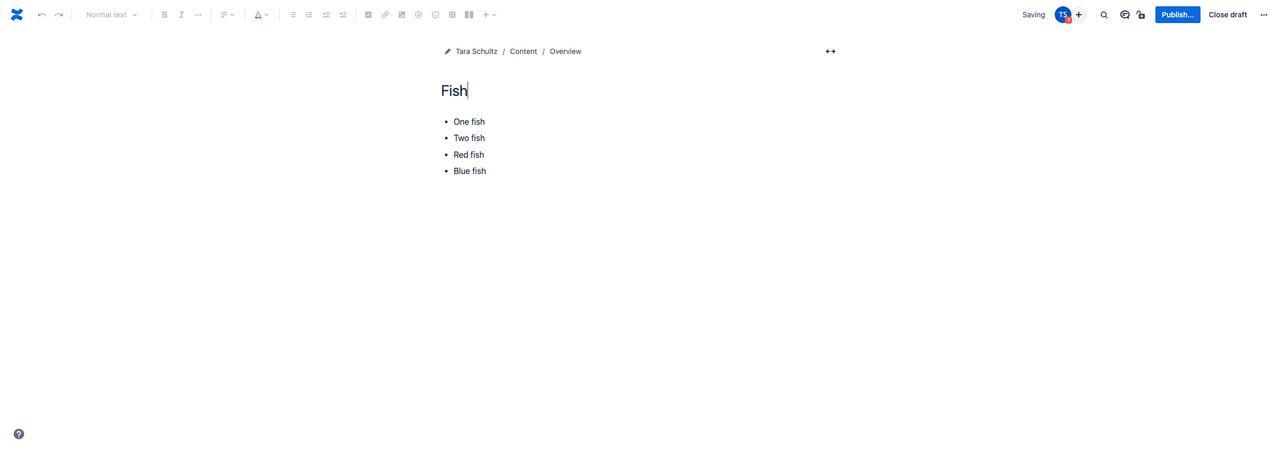 Task type: locate. For each thing, give the bounding box(es) containing it.
schultz
[[472, 47, 498, 56]]

emoji image
[[429, 8, 442, 21]]

fish for blue fish
[[473, 167, 486, 176]]

fish for red fish
[[471, 150, 484, 160]]

fish right red
[[471, 150, 484, 160]]

publish... button
[[1156, 6, 1201, 23]]

no restrictions image
[[1136, 8, 1149, 21]]

redo ⌘⇧z image
[[53, 8, 65, 21]]

red
[[454, 150, 469, 160]]

draft
[[1231, 10, 1248, 19]]

fish right one
[[472, 117, 485, 127]]

add image, video, or file image
[[396, 8, 408, 21]]

one fish
[[454, 117, 485, 127]]

table image
[[446, 8, 459, 21]]

two
[[454, 134, 469, 143]]

Main content area, start typing to enter text. text field
[[441, 115, 840, 179]]

indent tab image
[[337, 8, 349, 21]]

tara schultz
[[456, 47, 498, 56]]

move this page image
[[443, 47, 452, 56]]

mention image
[[413, 8, 425, 21]]

fish for one fish
[[472, 117, 485, 127]]

Give this page a title text field
[[441, 82, 840, 99]]

more formatting image
[[192, 8, 205, 21]]

bold ⌘b image
[[159, 8, 171, 21]]

tara schultz link
[[456, 45, 498, 58]]

help image
[[13, 428, 25, 441]]

overview
[[550, 47, 582, 56]]

fish right the blue
[[473, 167, 486, 176]]

action item image
[[362, 8, 375, 21]]

close
[[1210, 10, 1229, 19]]

fish
[[472, 117, 485, 127], [472, 134, 485, 143], [471, 150, 484, 160], [473, 167, 486, 176]]

fish right the two
[[472, 134, 485, 143]]

outdent ⇧tab image
[[320, 8, 332, 21]]

close draft
[[1210, 10, 1248, 19]]



Task type: vqa. For each thing, say whether or not it's contained in the screenshot.
Support
no



Task type: describe. For each thing, give the bounding box(es) containing it.
italic ⌘i image
[[175, 8, 188, 21]]

confluence image
[[8, 6, 25, 23]]

make page full-width image
[[825, 45, 837, 58]]

invite to edit image
[[1073, 8, 1086, 21]]

more image
[[1259, 8, 1271, 21]]

saving
[[1023, 10, 1046, 19]]

close draft button
[[1203, 6, 1254, 23]]

fish for two fish
[[472, 134, 485, 143]]

tara schultz image
[[1056, 6, 1072, 23]]

content link
[[510, 45, 538, 58]]

find and replace image
[[1099, 8, 1111, 21]]

numbered list ⌘⇧7 image
[[303, 8, 316, 21]]

red fish
[[454, 150, 484, 160]]

bullet list ⌘⇧8 image
[[286, 8, 299, 21]]

overview link
[[550, 45, 582, 58]]

blue
[[454, 167, 470, 176]]

blue fish
[[454, 167, 486, 176]]

content
[[510, 47, 538, 56]]

undo ⌘z image
[[36, 8, 48, 21]]

two fish
[[454, 134, 485, 143]]

confluence image
[[8, 6, 25, 23]]

one
[[454, 117, 469, 127]]

layouts image
[[463, 8, 476, 21]]

tara
[[456, 47, 471, 56]]

publish...
[[1163, 10, 1195, 19]]

comment icon image
[[1120, 8, 1132, 21]]

link image
[[379, 8, 392, 21]]



